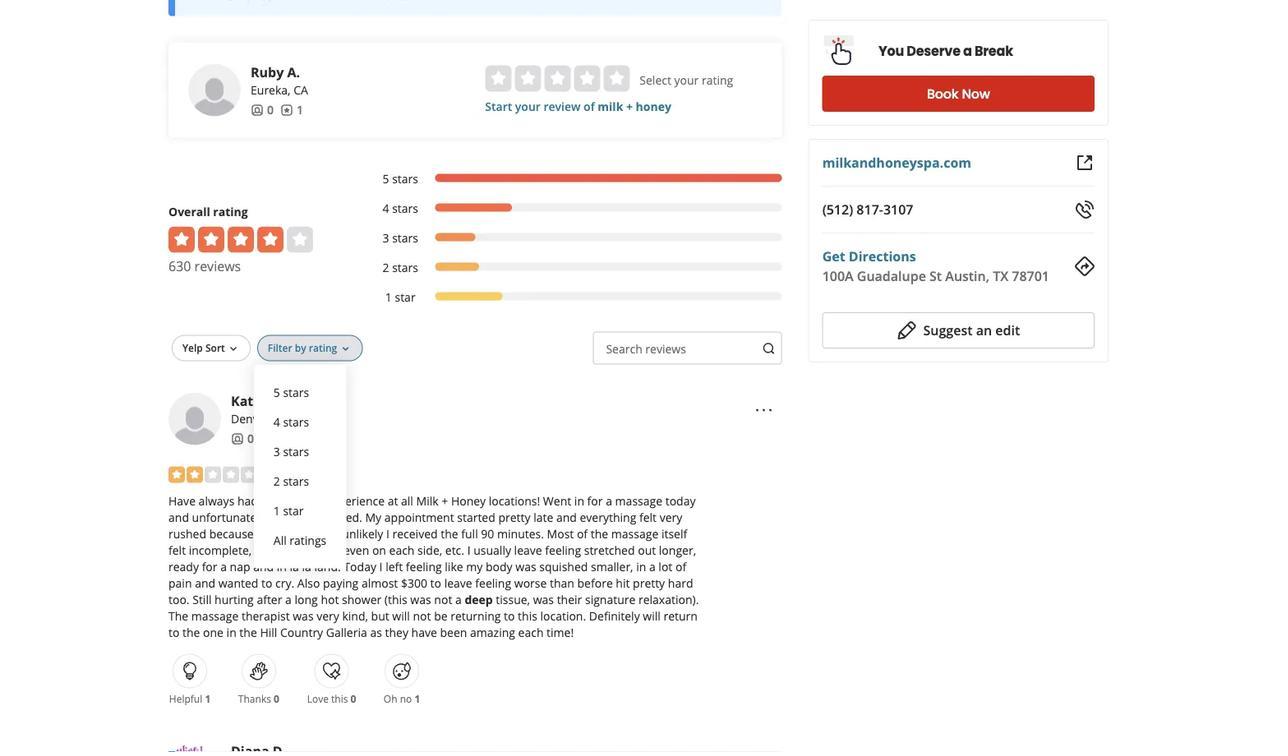 Task type: vqa. For each thing, say whether or not it's contained in the screenshot.
Support in Yelp Project Cost Guides Collections Talk Events Yelp Blog Support Yelp Mobile Developers RSS
no



Task type: describe. For each thing, give the bounding box(es) containing it.
milk
[[417, 494, 439, 510]]

had
[[238, 494, 258, 510]]

not inside have always had an amazing experience at all milk + honey locations! went in for a massage today and unfortunately left disappointed. my appointment started pretty late and everything felt very rushed because of that. it's very unlikely i received the full 90 minutes. most of the massage itself felt incomplete, skipped over, uneven on each side, etc. i usually leave feeling stretched out longer, ready for a nap and in la la land. today i left feeling like my body was squished smaller, in a lot of pain and wanted to cry. also paying almost $300 to leave feeling worse than before hit pretty hard too. still hurting after a long hot shower (this was not a
[[434, 593, 453, 608]]

they
[[385, 626, 409, 641]]

overall
[[169, 205, 210, 220]]

to up after
[[261, 576, 273, 592]]

longer,
[[659, 543, 697, 559]]

all ratings button
[[267, 526, 333, 556]]

4 star rating image
[[169, 227, 313, 253]]

1 vertical spatial for
[[202, 560, 218, 575]]

amazing inside have always had an amazing experience at all milk + honey locations! went in for a massage today and unfortunately left disappointed. my appointment started pretty late and everything felt very rushed because of that. it's very unlikely i received the full 90 minutes. most of the massage itself felt incomplete, skipped over, uneven on each side, etc. i usually leave feeling stretched out longer, ready for a nap and in la la land. today i left feeling like my body was squished smaller, in a lot of pain and wanted to cry. also paying almost $300 to leave feeling worse than before hit pretty hard too. still hurting after a long hot shower (this was not a
[[278, 494, 323, 510]]

1 horizontal spatial for
[[588, 494, 603, 510]]

1 star for 1 star 'button'
[[274, 504, 304, 519]]

1 horizontal spatial leave
[[514, 543, 542, 559]]

search
[[606, 342, 643, 357]]

the
[[169, 609, 188, 625]]

630
[[169, 258, 191, 275]]

on
[[372, 543, 386, 559]]

1 vertical spatial 16 friends v2 image
[[231, 433, 244, 446]]

16 chevron down v2 image for filter by rating
[[227, 343, 240, 356]]

co
[[276, 412, 292, 427]]

tissue,
[[496, 593, 530, 608]]

milkandhoneyspa.com link
[[823, 154, 972, 171]]

1 vertical spatial very
[[317, 527, 339, 542]]

0 vertical spatial very
[[660, 510, 683, 526]]

0 horizontal spatial felt
[[169, 543, 186, 559]]

denver,
[[231, 412, 273, 427]]

tx
[[993, 267, 1009, 285]]

ca
[[294, 83, 308, 98]]

24 pencil v2 image
[[897, 321, 917, 340]]

1 vertical spatial leave
[[445, 576, 473, 592]]

0 vertical spatial massage
[[616, 494, 663, 510]]

1 star for filter reviews by 1 star rating element
[[386, 290, 416, 306]]

have
[[412, 626, 437, 641]]

each inside tissue, was their signature relaxation). the massage therapist was very kind, but will not be returning to this location. definitely will return to the one in the hill country galleria as they have been amazing each time!
[[518, 626, 544, 641]]

3 stars for filter reviews by 3 stars rating element
[[383, 231, 418, 246]]

1 vertical spatial rating
[[213, 205, 248, 220]]

like
[[445, 560, 463, 575]]

book now link
[[823, 76, 1095, 112]]

a up everything
[[606, 494, 613, 510]]

galleria
[[326, 626, 367, 641]]

1 horizontal spatial i
[[386, 527, 390, 542]]

0 down denver, at the bottom left
[[248, 431, 254, 447]]

0 right love at the bottom left
[[351, 693, 356, 706]]

90
[[481, 527, 494, 542]]

stars for 2 stars button on the bottom of the page
[[283, 474, 309, 490]]

the down the
[[183, 626, 200, 641]]

out
[[638, 543, 656, 559]]

smaller,
[[591, 560, 634, 575]]

time!
[[547, 626, 574, 641]]

was down worse
[[533, 593, 554, 608]]

suggest an edit button
[[823, 312, 1095, 349]]

a left deep at bottom left
[[456, 593, 462, 608]]

hurting
[[215, 593, 254, 608]]

kind,
[[342, 609, 368, 625]]

2 vertical spatial feeling
[[476, 576, 512, 592]]

guadalupe
[[857, 267, 927, 285]]

1 will from the left
[[393, 609, 410, 625]]

incomplete,
[[189, 543, 252, 559]]

yelp sort
[[183, 341, 225, 355]]

(512) 817-3107
[[823, 201, 914, 218]]

3 stars for "3 stars" button
[[274, 445, 309, 460]]

rating for select your rating
[[702, 73, 734, 89]]

now
[[962, 85, 991, 103]]

directions
[[849, 248, 917, 265]]

a.
[[287, 63, 300, 81]]

stars for "4 stars" button
[[283, 415, 309, 431]]

the down everything
[[591, 527, 609, 542]]

disappointed.
[[289, 510, 362, 526]]

unfortunately
[[192, 510, 266, 526]]

(0 reactions) element for thanks 0
[[274, 693, 279, 706]]

16 review v2 image
[[280, 104, 294, 117]]

ruby a. eureka, ca
[[251, 63, 308, 98]]

get directions link
[[823, 248, 917, 265]]

tissue, was their signature relaxation). the massage therapist was very kind, but will not be returning to this location. definitely will return to the one in the hill country galleria as they have been amazing each time!
[[169, 593, 699, 641]]

oh no 1
[[384, 693, 420, 706]]

search reviews
[[606, 342, 687, 357]]

massage inside tissue, was their signature relaxation). the massage therapist was very kind, but will not be returning to this location. definitely will return to the one in the hill country galleria as they have been amazing each time!
[[191, 609, 239, 625]]

filter reviews by 1 star rating element
[[366, 290, 783, 306]]

signature
[[585, 593, 636, 608]]

3 for filter reviews by 3 stars rating element
[[383, 231, 389, 246]]

4 stars for filter reviews by 4 stars rating element
[[383, 201, 418, 217]]

most
[[547, 527, 574, 542]]

skipped
[[255, 543, 297, 559]]

reviews for 630 reviews
[[195, 258, 241, 275]]

overall rating
[[169, 205, 248, 220]]

hit
[[616, 576, 630, 592]]

ruby
[[251, 63, 284, 81]]

rating for filter by rating
[[309, 341, 337, 355]]

by
[[295, 341, 306, 355]]

thanks
[[238, 693, 271, 706]]

stars for "3 stars" button
[[283, 445, 309, 460]]

edit
[[996, 322, 1021, 339]]

in up cry.
[[277, 560, 287, 575]]

reviews for search reviews
[[646, 342, 687, 357]]

3 for "3 stars" button
[[274, 445, 280, 460]]

0 horizontal spatial pretty
[[499, 510, 531, 526]]

4 for filter reviews by 4 stars rating element
[[383, 201, 389, 217]]

than
[[550, 576, 575, 592]]

austin,
[[946, 267, 990, 285]]

filter reviews by 3 stars rating element
[[366, 230, 783, 247]]

2 la from the left
[[302, 560, 312, 575]]

1 vertical spatial massage
[[612, 527, 659, 542]]

was up worse
[[516, 560, 537, 575]]

2 stars button
[[267, 467, 333, 497]]

0 vertical spatial friends element
[[251, 102, 274, 119]]

squished
[[540, 560, 588, 575]]

definitely
[[589, 609, 640, 625]]

25,
[[288, 468, 304, 483]]

2 stars for 2 stars button on the bottom of the page
[[274, 474, 309, 490]]

uneven
[[330, 543, 369, 559]]

0 left 16 review v2 image
[[267, 103, 274, 118]]

a left break
[[964, 42, 972, 60]]

the up etc.
[[441, 527, 459, 542]]

(1 reaction) element for oh no 1
[[415, 693, 420, 706]]

0 vertical spatial feeling
[[545, 543, 581, 559]]

0 horizontal spatial i
[[380, 560, 383, 575]]

their
[[557, 593, 582, 608]]

0 vertical spatial +
[[627, 99, 633, 115]]

because
[[209, 527, 254, 542]]

shower
[[342, 593, 382, 608]]

and down have
[[169, 510, 189, 526]]

relaxation).
[[639, 593, 699, 608]]

1 horizontal spatial felt
[[640, 510, 657, 526]]

stars for 5 stars button
[[283, 385, 309, 401]]

suggest
[[924, 322, 973, 339]]

hard
[[668, 576, 694, 592]]

you
[[879, 42, 905, 60]]

all ratings
[[274, 533, 327, 549]]

amazing inside tissue, was their signature relaxation). the massage therapist was very kind, but will not be returning to this location. definitely will return to the one in the hill country galleria as they have been amazing each time!
[[470, 626, 516, 641]]

pain
[[169, 576, 192, 592]]

0 right thanks
[[274, 693, 279, 706]]

5 for 5 stars button
[[274, 385, 280, 401]]

(1 reaction) element for helpful 1
[[205, 693, 211, 706]]

(512)
[[823, 201, 854, 218]]

filter by rating button
[[257, 336, 363, 362]]

of left all
[[257, 527, 268, 542]]

not inside tissue, was their signature relaxation). the massage therapist was very kind, but will not be returning to this location. definitely will return to the one in the hill country galleria as they have been amazing each time!
[[413, 609, 431, 625]]

4 stars for "4 stars" button
[[274, 415, 309, 431]]

m.
[[300, 392, 316, 410]]

katherine m. denver, co
[[231, 392, 316, 427]]

but
[[371, 609, 390, 625]]

have
[[169, 494, 196, 510]]

a down cry.
[[285, 593, 292, 608]]

filter reviews by 2 stars rating element
[[366, 260, 783, 276]]

still
[[193, 593, 212, 608]]

filter reviews by 4 stars rating element
[[366, 201, 783, 217]]

you deserve a break
[[879, 42, 1014, 60]]

24 external link v2 image
[[1076, 153, 1095, 173]]



Task type: locate. For each thing, give the bounding box(es) containing it.
1 horizontal spatial an
[[977, 322, 993, 339]]

(0 reactions) element right thanks
[[274, 693, 279, 706]]

0 vertical spatial star
[[395, 290, 416, 306]]

0 vertical spatial 5 stars
[[383, 172, 418, 187]]

0 vertical spatial 4
[[383, 201, 389, 217]]

in
[[575, 494, 585, 510], [277, 560, 287, 575], [637, 560, 647, 575], [227, 626, 237, 641]]

minutes.
[[497, 527, 544, 542]]

1 horizontal spatial pretty
[[633, 576, 665, 592]]

2 vertical spatial i
[[380, 560, 383, 575]]

unlikely
[[342, 527, 383, 542]]

each down received
[[389, 543, 415, 559]]

rating inside "popup button"
[[309, 341, 337, 355]]

24 directions v2 image
[[1076, 257, 1095, 276]]

photo of katherine m. image
[[169, 393, 221, 446]]

2 16 chevron down v2 image from the left
[[339, 343, 352, 356]]

1 horizontal spatial (1 reaction) element
[[415, 693, 420, 706]]

been
[[440, 626, 467, 641]]

la up cry.
[[290, 560, 299, 575]]

0 horizontal spatial your
[[515, 99, 541, 115]]

left up almost
[[386, 560, 403, 575]]

5 inside button
[[274, 385, 280, 401]]

16 chevron down v2 image right sort
[[227, 343, 240, 356]]

0 horizontal spatial leave
[[445, 576, 473, 592]]

stars for filter reviews by 4 stars rating element
[[392, 201, 418, 217]]

feeling
[[545, 543, 581, 559], [406, 560, 442, 575], [476, 576, 512, 592]]

to right $300
[[431, 576, 442, 592]]

2 will from the left
[[643, 609, 661, 625]]

0 horizontal spatial star
[[283, 504, 304, 519]]

everything
[[580, 510, 637, 526]]

2 horizontal spatial i
[[468, 543, 471, 559]]

1 vertical spatial an
[[261, 494, 275, 510]]

$300
[[401, 576, 428, 592]]

(0 reactions) element right love at the bottom left
[[351, 693, 356, 706]]

(this
[[385, 593, 408, 608]]

4 stars inside button
[[274, 415, 309, 431]]

stars inside 2 stars button
[[283, 474, 309, 490]]

and up most on the left bottom
[[557, 510, 577, 526]]

your for start
[[515, 99, 541, 115]]

+ right milk on the left top
[[627, 99, 633, 115]]

of left milk on the left top
[[584, 99, 595, 115]]

2 (1 reaction) element from the left
[[415, 693, 420, 706]]

1 vertical spatial 5
[[274, 385, 280, 401]]

2 horizontal spatial feeling
[[545, 543, 581, 559]]

yelp sort button
[[172, 336, 251, 362]]

2 star rating image
[[169, 467, 257, 484]]

16 friends v2 image down denver, at the bottom left
[[231, 433, 244, 446]]

very down hot
[[317, 609, 339, 625]]

16 chevron down v2 image inside filter by rating "popup button"
[[339, 343, 352, 356]]

0 vertical spatial 2
[[383, 260, 389, 276]]

0 horizontal spatial this
[[331, 693, 348, 706]]

1 horizontal spatial la
[[302, 560, 312, 575]]

1 horizontal spatial this
[[518, 609, 538, 625]]

this
[[518, 609, 538, 625], [331, 693, 348, 706]]

stars inside "4 stars" button
[[283, 415, 309, 431]]

1 vertical spatial 3
[[274, 445, 280, 460]]

5 for filter reviews by 5 stars rating element
[[383, 172, 389, 187]]

3 stars button
[[267, 438, 333, 467]]

experience
[[326, 494, 385, 510]]

side,
[[418, 543, 443, 559]]

one
[[203, 626, 224, 641]]

friends element down denver, at the bottom left
[[231, 431, 254, 447]]

have always had an amazing experience at all milk + honey locations! went in for a massage today and unfortunately left disappointed. my appointment started pretty late and everything felt very rushed because of that. it's very unlikely i received the full 90 minutes. most of the massage itself felt incomplete, skipped over, uneven on each side, etc. i usually leave feeling stretched out longer, ready for a nap and in la la land. today i left feeling like my body was squished smaller, in a lot of pain and wanted to cry. also paying almost $300 to leave feeling worse than before hit pretty hard too. still hurting after a long hot shower (this was not a
[[169, 494, 697, 608]]

katherine
[[231, 392, 296, 410]]

0 horizontal spatial 5 stars
[[274, 385, 309, 401]]

0 horizontal spatial left
[[269, 510, 286, 526]]

aug
[[264, 468, 285, 483]]

5 stars button
[[267, 378, 333, 408]]

sort
[[206, 341, 225, 355]]

None radio
[[545, 66, 571, 92], [604, 66, 630, 92], [545, 66, 571, 92], [604, 66, 630, 92]]

friends element down eureka,
[[251, 102, 274, 119]]

will down "relaxation)."
[[643, 609, 661, 625]]

all
[[274, 533, 287, 549]]

1 star
[[386, 290, 416, 306], [274, 504, 304, 519]]

start your review of milk + honey
[[485, 99, 672, 115]]

1 vertical spatial 4
[[274, 415, 280, 431]]

1 (1 reaction) element from the left
[[205, 693, 211, 706]]

before
[[578, 576, 613, 592]]

land.
[[315, 560, 341, 575]]

pretty
[[499, 510, 531, 526], [633, 576, 665, 592]]

select your rating
[[640, 73, 734, 89]]

1 horizontal spatial rating
[[309, 341, 337, 355]]

2 (0 reactions) element from the left
[[351, 693, 356, 706]]

received
[[393, 527, 438, 542]]

your right the start
[[515, 99, 541, 115]]

an inside have always had an amazing experience at all milk + honey locations! went in for a massage today and unfortunately left disappointed. my appointment started pretty late and everything felt very rushed because of that. it's very unlikely i received the full 90 minutes. most of the massage itself felt incomplete, skipped over, uneven on each side, etc. i usually leave feeling stretched out longer, ready for a nap and in la la land. today i left feeling like my body was squished smaller, in a lot of pain and wanted to cry. also paying almost $300 to leave feeling worse than before hit pretty hard too. still hurting after a long hot shower (this was not a
[[261, 494, 275, 510]]

this right love at the bottom left
[[331, 693, 348, 706]]

nap
[[230, 560, 250, 575]]

+ inside have always had an amazing experience at all milk + honey locations! went in for a massage today and unfortunately left disappointed. my appointment started pretty late and everything felt very rushed because of that. it's very unlikely i received the full 90 minutes. most of the massage itself felt incomplete, skipped over, uneven on each side, etc. i usually leave feeling stretched out longer, ready for a nap and in la la land. today i left feeling like my body was squished smaller, in a lot of pain and wanted to cry. also paying almost $300 to leave feeling worse than before hit pretty hard too. still hurting after a long hot shower (this was not a
[[442, 494, 448, 510]]

felt up ready
[[169, 543, 186, 559]]

3 stars inside button
[[274, 445, 309, 460]]

today
[[344, 560, 377, 575]]

1 vertical spatial i
[[468, 543, 471, 559]]

1 horizontal spatial feeling
[[476, 576, 512, 592]]

love
[[307, 693, 329, 706]]

to down the
[[169, 626, 180, 641]]

ratings
[[290, 533, 327, 549]]

leave down the like
[[445, 576, 473, 592]]

amazing down returning
[[470, 626, 516, 641]]

1 horizontal spatial 2
[[383, 260, 389, 276]]

16 chevron down v2 image for 5 stars
[[339, 343, 352, 356]]

of right most on the left bottom
[[577, 527, 588, 542]]

also
[[298, 576, 320, 592]]

milkandhoneyspa.com
[[823, 154, 972, 171]]

1 vertical spatial left
[[386, 560, 403, 575]]

0 horizontal spatial 2
[[274, 474, 280, 490]]

1 vertical spatial +
[[442, 494, 448, 510]]

massage up one
[[191, 609, 239, 625]]

2 for filter reviews by 2 stars rating element
[[383, 260, 389, 276]]

0 horizontal spatial (1 reaction) element
[[205, 693, 211, 706]]

1 horizontal spatial 16 chevron down v2 image
[[339, 343, 352, 356]]

appointment
[[385, 510, 454, 526]]

817-
[[857, 201, 884, 218]]

0 vertical spatial each
[[389, 543, 415, 559]]

1 la from the left
[[290, 560, 299, 575]]

suggest an edit
[[924, 322, 1021, 339]]

1 (0 reactions) element from the left
[[274, 693, 279, 706]]

st
[[930, 267, 942, 285]]

search image
[[763, 342, 776, 356]]

1 horizontal spatial 16 friends v2 image
[[251, 104, 264, 117]]

0 horizontal spatial an
[[261, 494, 275, 510]]

i right etc.
[[468, 543, 471, 559]]

1 star inside 'button'
[[274, 504, 304, 519]]

was up 'country'
[[293, 609, 314, 625]]

stars inside filter reviews by 4 stars rating element
[[392, 201, 418, 217]]

1 horizontal spatial star
[[395, 290, 416, 306]]

started
[[457, 510, 496, 526]]

0 vertical spatial an
[[977, 322, 993, 339]]

pretty down lot at the right
[[633, 576, 665, 592]]

(1 reaction) element right helpful
[[205, 693, 211, 706]]

your for select
[[675, 73, 699, 89]]

(0 reactions) element
[[274, 693, 279, 706], [351, 693, 356, 706]]

feeling down body
[[476, 576, 512, 592]]

1 vertical spatial pretty
[[633, 576, 665, 592]]

stars inside filter reviews by 5 stars rating element
[[392, 172, 418, 187]]

1 horizontal spatial (0 reactions) element
[[351, 693, 356, 706]]

in inside tissue, was their signature relaxation). the massage therapist was very kind, but will not be returning to this location. definitely will return to the one in the hill country galleria as they have been amazing each time!
[[227, 626, 237, 641]]

rating right select
[[702, 73, 734, 89]]

at
[[388, 494, 398, 510]]

0 vertical spatial leave
[[514, 543, 542, 559]]

reviews element
[[280, 102, 303, 119]]

1 horizontal spatial 4
[[383, 201, 389, 217]]

0 horizontal spatial 3 stars
[[274, 445, 309, 460]]

1 vertical spatial 3 stars
[[274, 445, 309, 460]]

an right had at the bottom left of the page
[[261, 494, 275, 510]]

1 horizontal spatial 3
[[383, 231, 389, 246]]

body
[[486, 560, 513, 575]]

la up also
[[302, 560, 312, 575]]

in down out
[[637, 560, 647, 575]]

None radio
[[485, 66, 512, 92], [515, 66, 541, 92], [574, 66, 601, 92], [485, 66, 512, 92], [515, 66, 541, 92], [574, 66, 601, 92]]

630 reviews
[[169, 258, 241, 275]]

feeling down side,
[[406, 560, 442, 575]]

get directions 100a guadalupe st austin, tx 78701
[[823, 248, 1050, 285]]

to down tissue,
[[504, 609, 515, 625]]

0 vertical spatial pretty
[[499, 510, 531, 526]]

0 horizontal spatial will
[[393, 609, 410, 625]]

the left hill
[[240, 626, 257, 641]]

locations!
[[489, 494, 540, 510]]

leave down minutes.
[[514, 543, 542, 559]]

for down 'incomplete,'
[[202, 560, 218, 575]]

filter reviews by 5 stars rating element
[[366, 171, 783, 188]]

friends element
[[251, 102, 274, 119], [231, 431, 254, 447]]

1 vertical spatial 1 star
[[274, 504, 304, 519]]

get
[[823, 248, 846, 265]]

stars for filter reviews by 2 stars rating element
[[392, 260, 418, 276]]

in right the went
[[575, 494, 585, 510]]

1 vertical spatial friends element
[[231, 431, 254, 447]]

i right unlikely
[[386, 527, 390, 542]]

left up that.
[[269, 510, 286, 526]]

rating up 4 star rating image
[[213, 205, 248, 220]]

1 vertical spatial your
[[515, 99, 541, 115]]

0 vertical spatial your
[[675, 73, 699, 89]]

0 vertical spatial left
[[269, 510, 286, 526]]

star for 1 star 'button'
[[283, 504, 304, 519]]

0 horizontal spatial reviews
[[195, 258, 241, 275]]

1 vertical spatial each
[[518, 626, 544, 641]]

0 vertical spatial i
[[386, 527, 390, 542]]

1 horizontal spatial will
[[643, 609, 661, 625]]

massage up out
[[612, 527, 659, 542]]

0 horizontal spatial (0 reactions) element
[[274, 693, 279, 706]]

1 horizontal spatial each
[[518, 626, 544, 641]]

very inside tissue, was their signature relaxation). the massage therapist was very kind, but will not be returning to this location. definitely will return to the one in the hill country galleria as they have been amazing each time!
[[317, 609, 339, 625]]

long
[[295, 593, 318, 608]]

stars for filter reviews by 3 stars rating element
[[392, 231, 418, 246]]

helpful
[[169, 693, 202, 706]]

5
[[383, 172, 389, 187], [274, 385, 280, 401]]

a left lot at the right
[[650, 560, 656, 575]]

1 star button
[[267, 497, 333, 526]]

no
[[400, 693, 412, 706]]

0 horizontal spatial 3
[[274, 445, 280, 460]]

as
[[370, 626, 382, 641]]

wanted
[[218, 576, 258, 592]]

therapist
[[242, 609, 290, 625]]

0 vertical spatial 16 friends v2 image
[[251, 104, 264, 117]]

amazing
[[278, 494, 323, 510], [470, 626, 516, 641]]

16 chevron down v2 image
[[227, 343, 240, 356], [339, 343, 352, 356]]

0 horizontal spatial 16 chevron down v2 image
[[227, 343, 240, 356]]

1 horizontal spatial 5 stars
[[383, 172, 418, 187]]

paying
[[323, 576, 359, 592]]

stars inside filter reviews by 2 stars rating element
[[392, 260, 418, 276]]

stars inside filter reviews by 3 stars rating element
[[392, 231, 418, 246]]

cry.
[[275, 576, 295, 592]]

0 vertical spatial 1 star
[[386, 290, 416, 306]]

2 vertical spatial massage
[[191, 609, 239, 625]]

star inside 'button'
[[283, 504, 304, 519]]

rating element
[[485, 66, 630, 92]]

1 horizontal spatial reviews
[[646, 342, 687, 357]]

star
[[395, 290, 416, 306], [283, 504, 304, 519]]

your right select
[[675, 73, 699, 89]]

(1 reaction) element
[[205, 693, 211, 706], [415, 693, 420, 706]]

star for filter reviews by 1 star rating element
[[395, 290, 416, 306]]

stars for filter reviews by 5 stars rating element
[[392, 172, 418, 187]]

1 vertical spatial feeling
[[406, 560, 442, 575]]

review
[[544, 99, 581, 115]]

0 horizontal spatial 5
[[274, 385, 280, 401]]

rushed
[[169, 527, 206, 542]]

almost
[[362, 576, 398, 592]]

stars inside "3 stars" button
[[283, 445, 309, 460]]

1 vertical spatial reviews
[[646, 342, 687, 357]]

deep
[[465, 593, 493, 608]]

1 vertical spatial 2
[[274, 474, 280, 490]]

16 friends v2 image
[[251, 104, 264, 117], [231, 433, 244, 446]]

0 horizontal spatial 2 stars
[[274, 474, 309, 490]]

1 vertical spatial star
[[283, 504, 304, 519]]

4 stars button
[[267, 408, 333, 438]]

very down disappointed.
[[317, 527, 339, 542]]

each inside have always had an amazing experience at all milk + honey locations! went in for a massage today and unfortunately left disappointed. my appointment started pretty late and everything felt very rushed because of that. it's very unlikely i received the full 90 minutes. most of the massage itself felt incomplete, skipped over, uneven on each side, etc. i usually leave feeling stretched out longer, ready for a nap and in la la land. today i left feeling like my body was squished smaller, in a lot of pain and wanted to cry. also paying almost $300 to leave feeling worse than before hit pretty hard too. still hurting after a long hot shower (this was not a
[[389, 543, 415, 559]]

massage
[[616, 494, 663, 510], [612, 527, 659, 542], [191, 609, 239, 625]]

reviews right the search
[[646, 342, 687, 357]]

an
[[977, 322, 993, 339], [261, 494, 275, 510]]

1 inside reviews element
[[297, 103, 303, 118]]

(no rating) image
[[485, 66, 630, 92]]

2 stars inside 2 stars button
[[274, 474, 309, 490]]

in right one
[[227, 626, 237, 641]]

1 vertical spatial this
[[331, 693, 348, 706]]

feeling up squished
[[545, 543, 581, 559]]

be
[[434, 609, 448, 625]]

0 vertical spatial 4 stars
[[383, 201, 418, 217]]

0 vertical spatial rating
[[702, 73, 734, 89]]

0 horizontal spatial la
[[290, 560, 299, 575]]

photo of ruby a. image
[[188, 64, 241, 117]]

2 inside button
[[274, 474, 280, 490]]

an left edit
[[977, 322, 993, 339]]

over,
[[300, 543, 327, 559]]

2 stars inside filter reviews by 2 stars rating element
[[383, 260, 418, 276]]

each left time!
[[518, 626, 544, 641]]

book
[[927, 85, 959, 103]]

4 for "4 stars" button
[[274, 415, 280, 431]]

2 for 2 stars button on the bottom of the page
[[274, 474, 280, 490]]

not up be
[[434, 593, 453, 608]]

will
[[393, 609, 410, 625], [643, 609, 661, 625]]

rating right by
[[309, 341, 337, 355]]

0 vertical spatial felt
[[640, 510, 657, 526]]

4 inside button
[[274, 415, 280, 431]]

was
[[516, 560, 537, 575], [411, 593, 431, 608], [533, 593, 554, 608], [293, 609, 314, 625]]

0 horizontal spatial 4
[[274, 415, 280, 431]]

very
[[660, 510, 683, 526], [317, 527, 339, 542], [317, 609, 339, 625]]

0 vertical spatial not
[[434, 593, 453, 608]]

1 vertical spatial 5 stars
[[274, 385, 309, 401]]

pretty down locations!
[[499, 510, 531, 526]]

3
[[383, 231, 389, 246], [274, 445, 280, 460]]

massage up everything
[[616, 494, 663, 510]]

+ right milk
[[442, 494, 448, 510]]

today
[[666, 494, 696, 510]]

3 inside filter reviews by 3 stars rating element
[[383, 231, 389, 246]]

  text field
[[593, 332, 783, 365]]

5 stars inside button
[[274, 385, 309, 401]]

0 horizontal spatial feeling
[[406, 560, 442, 575]]

1 vertical spatial not
[[413, 609, 431, 625]]

felt up out
[[640, 510, 657, 526]]

1 inside 'button'
[[274, 504, 280, 519]]

stars inside 5 stars button
[[283, 385, 309, 401]]

1 horizontal spatial 3 stars
[[383, 231, 418, 246]]

0 vertical spatial reviews
[[195, 258, 241, 275]]

this down tissue,
[[518, 609, 538, 625]]

very up itself on the bottom right
[[660, 510, 683, 526]]

2 vertical spatial very
[[317, 609, 339, 625]]

16 friends v2 image down eureka,
[[251, 104, 264, 117]]

16 chevron down v2 image right filter by rating
[[339, 343, 352, 356]]

24 phone v2 image
[[1076, 200, 1095, 220]]

lot
[[659, 560, 673, 575]]

i up almost
[[380, 560, 383, 575]]

was down $300
[[411, 593, 431, 608]]

aug 25, 2023
[[264, 468, 333, 483]]

amazing down aug 25, 2023
[[278, 494, 323, 510]]

16 chevron down v2 image inside the yelp sort popup button
[[227, 343, 240, 356]]

will up they
[[393, 609, 410, 625]]

all
[[401, 494, 414, 510]]

2 vertical spatial rating
[[309, 341, 337, 355]]

not up have
[[413, 609, 431, 625]]

not
[[434, 593, 453, 608], [413, 609, 431, 625]]

for up everything
[[588, 494, 603, 510]]

1 horizontal spatial +
[[627, 99, 633, 115]]

menu image
[[755, 401, 774, 420]]

2 stars for filter reviews by 2 stars rating element
[[383, 260, 418, 276]]

(1 reaction) element right no
[[415, 693, 420, 706]]

1 vertical spatial 4 stars
[[274, 415, 309, 431]]

info alert
[[169, 0, 783, 17]]

0 horizontal spatial 16 friends v2 image
[[231, 433, 244, 446]]

1 16 chevron down v2 image from the left
[[227, 343, 240, 356]]

(0 reactions) element for love this 0
[[351, 693, 356, 706]]

0 vertical spatial 3
[[383, 231, 389, 246]]

and down skipped
[[253, 560, 274, 575]]

a left the nap
[[221, 560, 227, 575]]

and up still
[[195, 576, 216, 592]]

0 vertical spatial this
[[518, 609, 538, 625]]

felt
[[640, 510, 657, 526], [169, 543, 186, 559]]

5 stars for 5 stars button
[[274, 385, 309, 401]]

this inside tissue, was their signature relaxation). the massage therapist was very kind, but will not be returning to this location. definitely will return to the one in the hill country galleria as they have been amazing each time!
[[518, 609, 538, 625]]

3 inside "3 stars" button
[[274, 445, 280, 460]]

0 horizontal spatial 4 stars
[[274, 415, 309, 431]]

1 horizontal spatial amazing
[[470, 626, 516, 641]]

of right lot at the right
[[676, 560, 687, 575]]

ready
[[169, 560, 199, 575]]

5 stars for filter reviews by 5 stars rating element
[[383, 172, 418, 187]]

always
[[199, 494, 235, 510]]

an inside button
[[977, 322, 993, 339]]

reviews down 4 star rating image
[[195, 258, 241, 275]]

1 vertical spatial amazing
[[470, 626, 516, 641]]

worse
[[515, 576, 547, 592]]

to
[[261, 576, 273, 592], [431, 576, 442, 592], [504, 609, 515, 625], [169, 626, 180, 641]]



